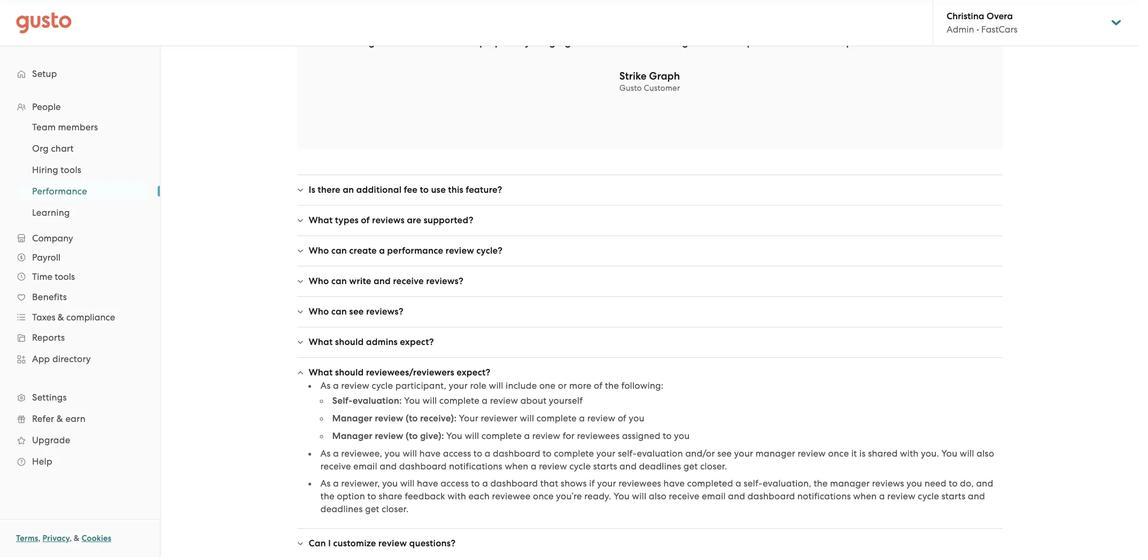 Task type: describe. For each thing, give the bounding box(es) containing it.
if
[[970, 289, 976, 300]]

chart
[[51, 143, 74, 154]]

review up self-
[[341, 381, 369, 391]]

while
[[309, 289, 333, 300]]

manager for manager review (to receive):
[[332, 413, 373, 424]]

org chart link
[[19, 139, 149, 158]]

accounts,
[[796, 302, 836, 313]]

to inside the while admins set up review cycles, only employees can write and receive reviews. we do not currently support admins and contractors as review participants. if you already have an employee account and you need instructions on how to switch between your admin and employee accounts, check out
[[604, 302, 612, 313]]

review right as
[[884, 289, 912, 300]]

benefits
[[32, 292, 67, 303]]

admin
[[947, 24, 974, 35]]

will up do,
[[960, 448, 974, 459]]

to inside manager review (to give): you will complete a review for reviewees assigned to you
[[663, 431, 672, 442]]

expect? for what should admins expect?
[[400, 337, 434, 348]]

your inside the while admins set up review cycles, only employees can write and receive reviews. we do not currently support admins and contractors as review participants. if you already have an employee account and you need instructions on how to switch between your admin and employee accounts, check out
[[683, 302, 701, 313]]

as a reviewer, you will have access to a dashboard that shows if your reviewees have completed a self-evaluation, the manager reviews you need to do, and the option to share feedback with each reviewee once you're ready. you will also receive email and dashboard notifications when a review cycle starts and deadlines get closer.
[[320, 478, 993, 515]]

dashboard up reviewee
[[490, 478, 538, 489]]

0 horizontal spatial an
[[343, 184, 354, 196]]

to left start
[[691, 36, 701, 48]]

option
[[337, 491, 365, 502]]

can for who can write and receive reviews?
[[331, 276, 347, 287]]

closer. inside as a reviewer, you will have access to a dashboard that shows if your reviewees have completed a self-evaluation, the manager reviews you need to do, and the option to share feedback with each reviewee once you're ready. you will also receive email and dashboard notifications when a review cycle starts and deadlines get closer.
[[382, 504, 409, 515]]

who for who can see reviews?
[[309, 306, 329, 318]]

reviewees inside manager review (to give): you will complete a review for reviewees assigned to you
[[577, 431, 620, 442]]

receive inside as a reviewer, you will have access to a dashboard that shows if your reviewees have completed a self-evaluation, the manager reviews you need to do, and the option to share feedback with each reviewee once you're ready. you will also receive email and dashboard notifications when a review cycle starts and deadlines get closer.
[[669, 491, 699, 502]]

1 vertical spatial reviews?
[[366, 306, 403, 318]]

to left do,
[[949, 478, 958, 489]]

you down the you. in the bottom right of the page
[[907, 478, 922, 489]]

get inside as a reviewee, you will have access to a dashboard to complete your self-evaluation and/or see your manager review once it is shared with you. you will also receive email and dashboard notifications when a review cycle starts and deadlines get closer.
[[684, 461, 698, 472]]

write inside the while admins set up review cycles, only employees can write and receive reviews. we do not currently support admins and contractors as review participants. if you already have an employee account and you need instructions on how to switch between your admin and employee accounts, check out
[[540, 289, 561, 300]]

review right customize
[[378, 538, 407, 549]]

upgrade link
[[11, 431, 149, 450]]

taxes & compliance button
[[11, 308, 149, 327]]

gusto inside strike graph gusto customer
[[619, 83, 642, 93]]

access for notifications
[[443, 448, 471, 459]]

cycle inside as a reviewee, you will have access to a dashboard to complete your self-evaluation and/or see your manager review once it is shared with you. you will also receive email and dashboard notifications when a review cycle starts and deadlines get closer.
[[569, 461, 591, 472]]

customer
[[644, 83, 680, 93]]

1 employee from the left
[[380, 302, 421, 313]]

overa
[[987, 11, 1013, 22]]

team
[[32, 122, 56, 133]]

give):
[[420, 431, 444, 442]]

who can write and receive reviews?
[[309, 276, 463, 287]]

dashboard down manager review (to give): you will complete a review for reviewees assigned to you
[[493, 448, 540, 459]]

review up reviewee,
[[375, 431, 403, 442]]

and down reviewee,
[[380, 461, 397, 472]]

there
[[318, 184, 340, 196]]

reports
[[32, 332, 65, 343]]

everything
[[504, 36, 556, 48]]

as for as a reviewee, you will have access to a dashboard to complete your self-evaluation and/or see your manager review once it is shared with you. you will also receive email and dashboard notifications when a review cycle starts and deadlines get closer.
[[320, 448, 331, 459]]

manager review (to receive): your reviewer will complete a review of you
[[332, 413, 644, 424]]

role
[[470, 381, 487, 391]]

team members
[[32, 122, 98, 133]]

can for who can create a performance review cycle?
[[331, 245, 347, 257]]

will inside self-evaluation: you will complete a review about yourself
[[423, 396, 437, 406]]

self-
[[332, 396, 353, 407]]

include
[[506, 381, 537, 391]]

cycle?
[[476, 245, 502, 257]]

starts inside as a reviewer, you will have access to a dashboard that shows if your reviewees have completed a self-evaluation, the manager reviews you need to do, and the option to share feedback with each reviewee once you're ready. you will also receive email and dashboard notifications when a review cycle starts and deadlines get closer.
[[942, 491, 966, 502]]

an inside the while admins set up review cycles, only employees can write and receive reviews. we do not currently support admins and contractors as review participants. if you already have an employee account and you need instructions on how to switch between your admin and employee accounts, check out
[[366, 302, 378, 313]]

your up the ready.
[[596, 448, 616, 459]]

having
[[655, 36, 689, 48]]

and/or
[[685, 448, 715, 459]]

plop
[[479, 36, 501, 48]]

"it's
[[349, 36, 366, 48]]

access for with
[[441, 478, 469, 489]]

and right do,
[[976, 478, 993, 489]]

instead
[[605, 36, 640, 48]]

refer & earn link
[[11, 409, 149, 429]]

do,
[[960, 478, 974, 489]]

to right great
[[397, 36, 407, 48]]

terms
[[16, 534, 38, 544]]

can inside the while admins set up review cycles, only employees can write and receive reviews. we do not currently support admins and contractors as review participants. if you already have an employee account and you need instructions on how to switch between your admin and employee accounts, check out
[[523, 289, 538, 300]]

earn
[[65, 414, 85, 424]]

need inside the while admins set up review cycles, only employees can write and receive reviews. we do not currently support admins and contractors as review participants. if you already have an employee account and you need instructions on how to switch between your admin and employee accounts, check out
[[496, 302, 518, 313]]

a inside self-evaluation: you will complete a review about yourself
[[482, 396, 488, 406]]

with inside as a reviewee, you will have access to a dashboard to complete your self-evaluation and/or see your manager review once it is shared with you. you will also receive email and dashboard notifications when a review cycle starts and deadlines get closer.
[[900, 448, 919, 459]]

as for as a reviewer, you will have access to a dashboard that shows if your reviewees have completed a self-evaluation, the manager reviews you need to do, and the option to share feedback with each reviewee once you're ready. you will also receive email and dashboard notifications when a review cycle starts and deadlines get closer.
[[320, 478, 331, 489]]

help
[[32, 456, 52, 467]]

as for as a review cycle participant, your role will include one or more of the following:
[[320, 381, 331, 391]]

review left 'cycle?'
[[446, 245, 474, 257]]

also inside as a reviewer, you will have access to a dashboard that shows if your reviewees have completed a self-evaluation, the manager reviews you need to do, and the option to share feedback with each reviewee once you're ready. you will also receive email and dashboard notifications when a review cycle starts and deadlines get closer.
[[649, 491, 667, 502]]

learning link
[[19, 203, 149, 222]]

refer & earn
[[32, 414, 85, 424]]

company button
[[11, 229, 149, 248]]

review down evaluation:
[[375, 413, 403, 424]]

participant,
[[395, 381, 446, 391]]

are
[[407, 215, 421, 226]]

to up that
[[543, 448, 552, 459]]

not
[[680, 289, 694, 300]]

you inside self-evaluation: you will complete a review about yourself
[[404, 396, 420, 406]]

evaluation
[[637, 448, 683, 459]]

christina overa admin • fastcars
[[947, 11, 1018, 35]]

hiring
[[32, 165, 58, 175]]

manager for manager review (to give):
[[332, 431, 373, 442]]

1 , from the left
[[38, 534, 41, 544]]

cookies button
[[82, 532, 111, 545]]

and up up
[[374, 276, 391, 287]]

our
[[728, 36, 745, 48]]

receive inside the while admins set up review cycles, only employees can write and receive reviews. we do not currently support admins and contractors as review participants. if you already have an employee account and you need instructions on how to switch between your admin and employee accounts, check out
[[583, 289, 613, 300]]

review left process
[[812, 36, 844, 48]]

list containing team members
[[0, 117, 160, 223]]

currently
[[696, 289, 733, 300]]

your right and/or
[[734, 448, 753, 459]]

time tools
[[32, 272, 75, 282]]

deadlines inside as a reviewee, you will have access to a dashboard to complete your self-evaluation and/or see your manager review once it is shared with you. you will also receive email and dashboard notifications when a review cycle starts and deadlines get closer.
[[639, 461, 681, 472]]

once inside as a reviewee, you will have access to a dashboard to complete your self-evaluation and/or see your manager review once it is shared with you. you will also receive email and dashboard notifications when a review cycle starts and deadlines get closer.
[[828, 448, 849, 459]]

to down your
[[473, 448, 482, 459]]

tools for hiring tools
[[61, 165, 81, 175]]

can
[[309, 538, 326, 549]]

types
[[335, 215, 359, 226]]

manager inside as a reviewee, you will have access to a dashboard to complete your self-evaluation and/or see your manager review once it is shared with you. you will also receive email and dashboard notifications when a review cycle starts and deadlines get closer.
[[756, 448, 795, 459]]

reviewee,
[[341, 448, 382, 459]]

compliance
[[66, 312, 115, 323]]

can for who can see reviews?
[[331, 306, 347, 318]]

do
[[667, 289, 678, 300]]

of right more
[[594, 381, 603, 391]]

complete inside as a reviewee, you will have access to a dashboard to complete your self-evaluation and/or see your manager review once it is shared with you. you will also receive email and dashboard notifications when a review cycle starts and deadlines get closer.
[[554, 448, 594, 459]]

and down assigned
[[619, 461, 637, 472]]

1 horizontal spatial performance
[[747, 36, 809, 48]]

already
[[309, 302, 341, 313]]

reviewer,
[[341, 478, 380, 489]]

use
[[431, 184, 446, 196]]

admins up what should reviewees/reviewers expect?
[[366, 337, 398, 348]]

review inside self-evaluation: you will complete a review about yourself
[[490, 396, 518, 406]]

and up on
[[564, 289, 581, 300]]

following:
[[621, 381, 664, 391]]

2 horizontal spatial the
[[814, 478, 828, 489]]

review up that
[[539, 461, 567, 472]]

and down do,
[[968, 491, 985, 502]]

your up self-evaluation: you will complete a review about yourself
[[449, 381, 468, 391]]

you down employees
[[479, 302, 494, 313]]

2 employee from the left
[[752, 302, 793, 313]]

dashboard down the evaluation,
[[748, 491, 795, 502]]

you right if
[[978, 289, 993, 300]]

what should admins expect?
[[309, 337, 434, 348]]

how
[[583, 302, 601, 313]]

0 horizontal spatial see
[[349, 306, 364, 318]]

0 horizontal spatial cycle
[[372, 381, 393, 391]]

expect? for what should reviewees/reviewers expect?
[[457, 367, 491, 378]]

manager review (to give): you will complete a review for reviewees assigned to you
[[332, 431, 690, 442]]

your
[[459, 413, 478, 424]]

have inside the while admins set up review cycles, only employees can write and receive reviews. we do not currently support admins and contractors as review participants. if you already have an employee account and you need instructions on how to switch between your admin and employee accounts, check out
[[343, 302, 364, 313]]

& for compliance
[[58, 312, 64, 323]]

yourself
[[549, 396, 583, 406]]

0 horizontal spatial reviews
[[372, 215, 405, 226]]

is there an additional fee to use this feature?
[[309, 184, 502, 196]]

you inside as a reviewee, you will have access to a dashboard to complete your self-evaluation and/or see your manager review once it is shared with you. you will also receive email and dashboard notifications when a review cycle starts and deadlines get closer.
[[941, 448, 957, 459]]

and down completed
[[728, 491, 745, 502]]

get inside as a reviewer, you will have access to a dashboard that shows if your reviewees have completed a self-evaluation, the manager reviews you need to do, and the option to share feedback with each reviewee once you're ready. you will also receive email and dashboard notifications when a review cycle starts and deadlines get closer.
[[365, 504, 379, 515]]

i
[[328, 538, 331, 549]]

have inside as a reviewee, you will have access to a dashboard to complete your self-evaluation and/or see your manager review once it is shared with you. you will also receive email and dashboard notifications when a review cycle starts and deadlines get closer.
[[419, 448, 441, 459]]

with inside as a reviewer, you will have access to a dashboard that shows if your reviewees have completed a self-evaluation, the manager reviews you need to do, and the option to share feedback with each reviewee once you're ready. you will also receive email and dashboard notifications when a review cycle starts and deadlines get closer.
[[448, 491, 466, 502]]

payroll button
[[11, 248, 149, 267]]

will right role
[[489, 381, 503, 391]]

2 vertical spatial &
[[74, 534, 80, 544]]

check
[[838, 302, 862, 313]]

directory
[[52, 354, 91, 365]]

1 vertical spatial performance
[[387, 245, 443, 257]]

review inside manager review (to give): you will complete a review for reviewees assigned to you
[[532, 431, 560, 442]]

taxes & compliance
[[32, 312, 115, 323]]

what for what should admins expect?
[[309, 337, 333, 348]]

what should reviewees/reviewers expect?
[[309, 367, 491, 378]]

from
[[885, 36, 908, 48]]

starts inside as a reviewee, you will have access to a dashboard to complete your self-evaluation and/or see your manager review once it is shared with you. you will also receive email and dashboard notifications when a review cycle starts and deadlines get closer.
[[593, 461, 617, 472]]

company
[[32, 233, 73, 244]]

privacy
[[43, 534, 70, 544]]

create
[[349, 245, 377, 257]]

this
[[448, 184, 463, 196]]

app
[[32, 354, 50, 365]]

if
[[589, 478, 595, 489]]

you up share
[[382, 478, 398, 489]]

we
[[651, 289, 665, 300]]

to left plop
[[467, 36, 477, 48]]

what for what should reviewees/reviewers expect?
[[309, 367, 333, 378]]

process
[[846, 36, 882, 48]]

reviewees inside as a reviewer, you will have access to a dashboard that shows if your reviewees have completed a self-evaluation, the manager reviews you need to do, and the option to share feedback with each reviewee once you're ready. you will also receive email and dashboard notifications when a review cycle starts and deadlines get closer.
[[619, 478, 661, 489]]

what for what types of reviews are supported?
[[309, 215, 333, 226]]

only
[[455, 289, 473, 300]]

you inside manager review (to give): you will complete a review for reviewees assigned to you
[[674, 431, 690, 442]]

you inside manager review (to give): you will complete a review for reviewees assigned to you
[[446, 431, 462, 442]]

of left having
[[643, 36, 653, 48]]

settings
[[32, 392, 67, 403]]

as a reviewee, you will have access to a dashboard to complete your self-evaluation and/or see your manager review once it is shared with you. you will also receive email and dashboard notifications when a review cycle starts and deadlines get closer.
[[320, 448, 994, 472]]



Task type: vqa. For each thing, say whether or not it's contained in the screenshot.
also to the right
yes



Task type: locate. For each thing, give the bounding box(es) containing it.
employee down support
[[752, 302, 793, 313]]

what up self-
[[309, 367, 333, 378]]

cycle down the you. in the bottom right of the page
[[918, 491, 939, 502]]

should up self-
[[335, 367, 364, 378]]

0 horizontal spatial once
[[533, 491, 554, 502]]

0 vertical spatial an
[[343, 184, 354, 196]]

review inside as a reviewer, you will have access to a dashboard that shows if your reviewees have completed a self-evaluation, the manager reviews you need to do, and the option to share feedback with each reviewee once you're ready. you will also receive email and dashboard notifications when a review cycle starts and deadlines get closer.
[[887, 491, 916, 502]]

notifications inside as a reviewer, you will have access to a dashboard that shows if your reviewees have completed a self-evaluation, the manager reviews you need to do, and the option to share feedback with each reviewee once you're ready. you will also receive email and dashboard notifications when a review cycle starts and deadlines get closer.
[[797, 491, 851, 502]]

you inside manager review (to receive): your reviewer will complete a review of you
[[629, 413, 644, 424]]

cycle inside as a reviewer, you will have access to a dashboard that shows if your reviewees have completed a self-evaluation, the manager reviews you need to do, and the option to share feedback with each reviewee once you're ready. you will also receive email and dashboard notifications when a review cycle starts and deadlines get closer.
[[918, 491, 939, 502]]

1 horizontal spatial gusto
[[619, 83, 642, 93]]

0 vertical spatial with
[[900, 448, 919, 459]]

tools inside hiring tools link
[[61, 165, 81, 175]]

reviews inside as a reviewer, you will have access to a dashboard that shows if your reviewees have completed a self-evaluation, the manager reviews you need to do, and the option to share feedback with each reviewee once you're ready. you will also receive email and dashboard notifications when a review cycle starts and deadlines get closer.
[[872, 478, 904, 489]]

notifications down the evaluation,
[[797, 491, 851, 502]]

1 horizontal spatial cycle
[[569, 461, 591, 472]]

1 horizontal spatial closer.
[[700, 461, 727, 472]]

should down who can see reviews?
[[335, 337, 364, 348]]

1 vertical spatial once
[[533, 491, 554, 502]]

and down support
[[733, 302, 750, 313]]

3 who from the top
[[309, 306, 329, 318]]

have right great
[[410, 36, 434, 48]]

write up instructions
[[540, 289, 561, 300]]

performance
[[32, 186, 87, 197]]

list
[[0, 97, 160, 473], [0, 117, 160, 223], [309, 380, 1003, 516], [320, 394, 1003, 443]]

1 vertical spatial &
[[57, 414, 63, 424]]

of inside manager review (to receive): your reviewer will complete a review of you
[[618, 413, 626, 424]]

0 vertical spatial reviewees
[[577, 431, 620, 442]]

expect? up reviewees/reviewers
[[400, 337, 434, 348]]

1 horizontal spatial notifications
[[797, 491, 851, 502]]

,
[[38, 534, 41, 544], [70, 534, 72, 544]]

1 horizontal spatial reviews
[[872, 478, 904, 489]]

1 horizontal spatial when
[[853, 491, 877, 502]]

have down as a reviewee, you will have access to a dashboard to complete your self-evaluation and/or see your manager review once it is shared with you. you will also receive email and dashboard notifications when a review cycle starts and deadlines get closer.
[[664, 478, 685, 489]]

the left following: at bottom
[[605, 381, 619, 391]]

dashboard up feedback
[[399, 461, 447, 472]]

1 vertical spatial write
[[540, 289, 561, 300]]

1 vertical spatial email
[[702, 491, 726, 502]]

& for earn
[[57, 414, 63, 424]]

to down reviewer,
[[367, 491, 376, 502]]

additional
[[356, 184, 402, 196]]

1 vertical spatial tools
[[55, 272, 75, 282]]

access inside as a reviewer, you will have access to a dashboard that shows if your reviewees have completed a self-evaluation, the manager reviews you need to do, and the option to share feedback with each reviewee once you're ready. you will also receive email and dashboard notifications when a review cycle starts and deadlines get closer.
[[441, 478, 469, 489]]

you inside as a reviewee, you will have access to a dashboard to complete your self-evaluation and/or see your manager review once it is shared with you. you will also receive email and dashboard notifications when a review cycle starts and deadlines get closer.
[[385, 448, 400, 459]]

0 vertical spatial notifications
[[449, 461, 502, 472]]

0 horizontal spatial email
[[353, 461, 377, 472]]

completed
[[687, 478, 733, 489]]

1 horizontal spatial deadlines
[[639, 461, 681, 472]]

is
[[859, 448, 866, 459]]

with left the you. in the bottom right of the page
[[900, 448, 919, 459]]

0 horizontal spatial employee
[[380, 302, 421, 313]]

and down only
[[460, 302, 476, 313]]

0 horizontal spatial need
[[496, 302, 518, 313]]

or
[[558, 381, 567, 391]]

need
[[496, 302, 518, 313], [925, 478, 946, 489]]

have down give):
[[419, 448, 441, 459]]

notifications up each
[[449, 461, 502, 472]]

can left create
[[331, 245, 347, 257]]

access inside as a reviewee, you will have access to a dashboard to complete your self-evaluation and/or see your manager review once it is shared with you. you will also receive email and dashboard notifications when a review cycle starts and deadlines get closer.
[[443, 448, 471, 459]]

share
[[379, 491, 402, 502]]

need down employees
[[496, 302, 518, 313]]

0 vertical spatial expect?
[[400, 337, 434, 348]]

0 horizontal spatial deadlines
[[320, 504, 363, 515]]

gusto navigation element
[[0, 46, 160, 490]]

2 as from the top
[[320, 448, 331, 459]]

2 what from the top
[[309, 337, 333, 348]]

0 vertical spatial what
[[309, 215, 333, 226]]

& inside dropdown button
[[58, 312, 64, 323]]

0 vertical spatial reviews
[[372, 215, 405, 226]]

who for who can create a performance review cycle?
[[309, 245, 329, 257]]

when inside as a reviewer, you will have access to a dashboard that shows if your reviewees have completed a self-evaluation, the manager reviews you need to do, and the option to share feedback with each reviewee once you're ready. you will also receive email and dashboard notifications when a review cycle starts and deadlines get closer.
[[853, 491, 877, 502]]

can up instructions
[[523, 289, 538, 300]]

your down not
[[683, 302, 701, 313]]

self- inside as a reviewer, you will have access to a dashboard that shows if your reviewees have completed a self-evaluation, the manager reviews you need to do, and the option to share feedback with each reviewee once you're ready. you will also receive email and dashboard notifications when a review cycle starts and deadlines get closer.
[[744, 478, 763, 489]]

0 horizontal spatial self-
[[618, 448, 637, 459]]

will inside manager review (to give): you will complete a review for reviewees assigned to you
[[465, 431, 479, 442]]

1 horizontal spatial manager
[[830, 478, 870, 489]]

closer. down share
[[382, 504, 409, 515]]

2 vertical spatial who
[[309, 306, 329, 318]]

about
[[520, 396, 547, 406]]

need inside as a reviewer, you will have access to a dashboard that shows if your reviewees have completed a self-evaluation, the manager reviews you need to do, and the option to share feedback with each reviewee once you're ready. you will also receive email and dashboard notifications when a review cycle starts and deadlines get closer.
[[925, 478, 946, 489]]

home image
[[16, 12, 72, 33]]

with
[[900, 448, 919, 459], [448, 491, 466, 502]]

scratch."
[[910, 36, 950, 48]]

1 vertical spatial self-
[[744, 478, 763, 489]]

self- right completed
[[744, 478, 763, 489]]

receive inside as a reviewee, you will have access to a dashboard to complete your self-evaluation and/or see your manager review once it is shared with you. you will also receive email and dashboard notifications when a review cycle starts and deadlines get closer.
[[320, 461, 351, 472]]

performance down are
[[387, 245, 443, 257]]

of
[[643, 36, 653, 48], [361, 215, 370, 226], [594, 381, 603, 391], [618, 413, 626, 424]]

admins up accounts,
[[771, 289, 802, 300]]

settings link
[[11, 388, 149, 407]]

setup link
[[11, 64, 149, 83]]

fee
[[404, 184, 418, 196]]

0 vertical spatial when
[[505, 461, 528, 472]]

supported?
[[424, 215, 473, 226]]

tools right time
[[55, 272, 75, 282]]

admins up who can see reviews?
[[335, 289, 366, 300]]

review right up
[[396, 289, 423, 300]]

once down that
[[533, 491, 554, 502]]

email inside as a reviewee, you will have access to a dashboard to complete your self-evaluation and/or see your manager review once it is shared with you. you will also receive email and dashboard notifications when a review cycle starts and deadlines get closer.
[[353, 461, 377, 472]]

of right types
[[361, 215, 370, 226]]

(to left give):
[[406, 431, 418, 442]]

for
[[563, 431, 575, 442]]

terms link
[[16, 534, 38, 544]]

receive down completed
[[669, 491, 699, 502]]

& right taxes
[[58, 312, 64, 323]]

receive up up
[[393, 276, 424, 287]]

reports link
[[11, 328, 149, 347]]

people
[[32, 102, 61, 112]]

you right the ready.
[[614, 491, 630, 502]]

1 should from the top
[[335, 337, 364, 348]]

2 horizontal spatial cycle
[[918, 491, 939, 502]]

support
[[736, 289, 768, 300]]

see right and/or
[[717, 448, 732, 459]]

0 vertical spatial also
[[977, 448, 994, 459]]

reviewees down as a reviewee, you will have access to a dashboard to complete your self-evaluation and/or see your manager review once it is shared with you. you will also receive email and dashboard notifications when a review cycle starts and deadlines get closer.
[[619, 478, 661, 489]]

0 horizontal spatial closer.
[[382, 504, 409, 515]]

should for reviewees/reviewers
[[335, 367, 364, 378]]

1 horizontal spatial employee
[[752, 302, 793, 313]]

0 horizontal spatial ,
[[38, 534, 41, 544]]

when up reviewee
[[505, 461, 528, 472]]

when inside as a reviewee, you will have access to a dashboard to complete your self-evaluation and/or see your manager review once it is shared with you. you will also receive email and dashboard notifications when a review cycle starts and deadlines get closer.
[[505, 461, 528, 472]]

have up feedback
[[417, 478, 438, 489]]

a inside manager review (to receive): your reviewer will complete a review of you
[[579, 413, 585, 424]]

tools for time tools
[[55, 272, 75, 282]]

fastcars
[[981, 24, 1018, 35]]

, left privacy
[[38, 534, 41, 544]]

once left it
[[828, 448, 849, 459]]

0 vertical spatial deadlines
[[639, 461, 681, 472]]

questions?
[[409, 538, 456, 549]]

set
[[368, 289, 380, 300]]

ready.
[[584, 491, 611, 502]]

cycles,
[[426, 289, 453, 300]]

an right 'there'
[[343, 184, 354, 196]]

0 horizontal spatial reviews?
[[366, 306, 403, 318]]

also inside as a reviewee, you will have access to a dashboard to complete your self-evaluation and/or see your manager review once it is shared with you. you will also receive email and dashboard notifications when a review cycle starts and deadlines get closer.
[[977, 448, 994, 459]]

0 horizontal spatial write
[[349, 276, 371, 287]]

review down shared
[[887, 491, 916, 502]]

cycle up evaluation:
[[372, 381, 393, 391]]

strike
[[619, 70, 647, 82]]

2 vertical spatial cycle
[[918, 491, 939, 502]]

manager up reviewee,
[[332, 431, 373, 442]]

1 vertical spatial deadlines
[[320, 504, 363, 515]]

get down and/or
[[684, 461, 698, 472]]

receive up how
[[583, 289, 613, 300]]

1 horizontal spatial reviews?
[[426, 276, 463, 287]]

you up and/or
[[674, 431, 690, 442]]

1 horizontal spatial see
[[717, 448, 732, 459]]

as inside as a reviewee, you will have access to a dashboard to complete your self-evaluation and/or see your manager review once it is shared with you. you will also receive email and dashboard notifications when a review cycle starts and deadlines get closer.
[[320, 448, 331, 459]]

review up the evaluation,
[[798, 448, 826, 459]]

up
[[383, 289, 394, 300]]

should
[[335, 337, 364, 348], [335, 367, 364, 378]]

strike graph gusto customer
[[619, 70, 680, 93]]

as
[[873, 289, 882, 300]]

2 should from the top
[[335, 367, 364, 378]]

& left the earn
[[57, 414, 63, 424]]

1 vertical spatial who
[[309, 276, 329, 287]]

2 (to from the top
[[406, 431, 418, 442]]

0 vertical spatial see
[[349, 306, 364, 318]]

time tools button
[[11, 267, 149, 287]]

to
[[397, 36, 407, 48], [467, 36, 477, 48], [691, 36, 701, 48], [420, 184, 429, 196], [604, 302, 612, 313], [663, 431, 672, 442], [473, 448, 482, 459], [543, 448, 552, 459], [471, 478, 480, 489], [949, 478, 958, 489], [367, 491, 376, 502]]

manager
[[332, 413, 373, 424], [332, 431, 373, 442]]

review inside manager review (to receive): your reviewer will complete a review of you
[[587, 413, 615, 424]]

1 (to from the top
[[406, 413, 418, 424]]

of up assigned
[[618, 413, 626, 424]]

cycle up shows
[[569, 461, 591, 472]]

1 vertical spatial manager
[[830, 478, 870, 489]]

performance link
[[19, 182, 149, 201]]

complete
[[439, 396, 479, 406], [537, 413, 577, 424], [482, 431, 522, 442], [554, 448, 594, 459]]

complete inside self-evaluation: you will complete a review about yourself
[[439, 396, 479, 406]]

your right if
[[597, 478, 616, 489]]

2 manager from the top
[[332, 431, 373, 442]]

(to for receive):
[[406, 413, 418, 424]]

as a review cycle participant, your role will include one or more of the following:
[[320, 381, 664, 391]]

start
[[703, 36, 726, 48]]

1 horizontal spatial the
[[605, 381, 619, 391]]

reviews
[[372, 215, 405, 226], [872, 478, 904, 489]]

1 vertical spatial expect?
[[457, 367, 491, 378]]

switch
[[615, 302, 641, 313]]

1 vertical spatial reviewees
[[619, 478, 661, 489]]

you up assigned
[[629, 413, 644, 424]]

0 vertical spatial need
[[496, 302, 518, 313]]

0 horizontal spatial notifications
[[449, 461, 502, 472]]

email inside as a reviewer, you will have access to a dashboard that shows if your reviewees have completed a self-evaluation, the manager reviews you need to do, and the option to share feedback with each reviewee once you're ready. you will also receive email and dashboard notifications when a review cycle starts and deadlines get closer.
[[702, 491, 726, 502]]

complete inside manager review (to give): you will complete a review for reviewees assigned to you
[[482, 431, 522, 442]]

gusto left plop
[[436, 36, 465, 48]]

it
[[851, 448, 857, 459]]

will up feedback
[[403, 448, 417, 459]]

1 vertical spatial starts
[[942, 491, 966, 502]]

1 horizontal spatial get
[[684, 461, 698, 472]]

you inside as a reviewer, you will have access to a dashboard that shows if your reviewees have completed a self-evaluation, the manager reviews you need to do, and the option to share feedback with each reviewee once you're ready. you will also receive email and dashboard notifications when a review cycle starts and deadlines get closer.
[[614, 491, 630, 502]]

0 horizontal spatial manager
[[756, 448, 795, 459]]

as inside as a reviewer, you will have access to a dashboard that shows if your reviewees have completed a self-evaluation, the manager reviews you need to do, and the option to share feedback with each reviewee once you're ready. you will also receive email and dashboard notifications when a review cycle starts and deadlines get closer.
[[320, 478, 331, 489]]

2 vertical spatial the
[[320, 491, 335, 502]]

complete down yourself
[[537, 413, 577, 424]]

deadlines inside as a reviewer, you will have access to a dashboard that shows if your reviewees have completed a self-evaluation, the manager reviews you need to do, and the option to share feedback with each reviewee once you're ready. you will also receive email and dashboard notifications when a review cycle starts and deadlines get closer.
[[320, 504, 363, 515]]

what left types
[[309, 215, 333, 226]]

review up the reviewer
[[490, 396, 518, 406]]

once inside as a reviewer, you will have access to a dashboard that shows if your reviewees have completed a self-evaluation, the manager reviews you need to do, and the option to share feedback with each reviewee once you're ready. you will also receive email and dashboard notifications when a review cycle starts and deadlines get closer.
[[533, 491, 554, 502]]

write up set
[[349, 276, 371, 287]]

notifications inside as a reviewee, you will have access to a dashboard to complete your self-evaluation and/or see your manager review once it is shared with you. you will also receive email and dashboard notifications when a review cycle starts and deadlines get closer.
[[449, 461, 502, 472]]

0 horizontal spatial get
[[365, 504, 379, 515]]

can up while
[[331, 276, 347, 287]]

to right fee on the left
[[420, 184, 429, 196]]

manager up the evaluation,
[[756, 448, 795, 459]]

2 vertical spatial as
[[320, 478, 331, 489]]

deadlines
[[639, 461, 681, 472], [320, 504, 363, 515]]

1 horizontal spatial email
[[702, 491, 726, 502]]

0 horizontal spatial the
[[320, 491, 335, 502]]

what
[[309, 215, 333, 226], [309, 337, 333, 348], [309, 367, 333, 378]]

time
[[32, 272, 52, 282]]

1 manager from the top
[[332, 413, 373, 424]]

0 vertical spatial get
[[684, 461, 698, 472]]

employee
[[380, 302, 421, 313], [752, 302, 793, 313]]

manager inside as a reviewer, you will have access to a dashboard that shows if your reviewees have completed a self-evaluation, the manager reviews you need to do, and the option to share feedback with each reviewee once you're ready. you will also receive email and dashboard notifications when a review cycle starts and deadlines get closer.
[[830, 478, 870, 489]]

should for admins
[[335, 337, 364, 348]]

will inside manager review (to receive): your reviewer will complete a review of you
[[520, 413, 534, 424]]

setup
[[32, 68, 57, 79]]

you right give):
[[446, 431, 462, 442]]

1 vertical spatial need
[[925, 478, 946, 489]]

the right the evaluation,
[[814, 478, 828, 489]]

is
[[309, 184, 315, 196]]

to up each
[[471, 478, 480, 489]]

great
[[369, 36, 395, 48]]

1 vertical spatial cycle
[[569, 461, 591, 472]]

1 vertical spatial manager
[[332, 431, 373, 442]]

complete down the reviewer
[[482, 431, 522, 442]]

0 vertical spatial reviews?
[[426, 276, 463, 287]]

self- inside as a reviewee, you will have access to a dashboard to complete your self-evaluation and/or see your manager review once it is shared with you. you will also receive email and dashboard notifications when a review cycle starts and deadlines get closer.
[[618, 448, 637, 459]]

0 horizontal spatial when
[[505, 461, 528, 472]]

1 vertical spatial (to
[[406, 431, 418, 442]]

0 vertical spatial write
[[349, 276, 371, 287]]

who for who can write and receive reviews?
[[309, 276, 329, 287]]

who
[[309, 245, 329, 257], [309, 276, 329, 287], [309, 306, 329, 318]]

3 as from the top
[[320, 478, 331, 489]]

1 vertical spatial notifications
[[797, 491, 851, 502]]

right
[[558, 36, 581, 48]]

see inside as a reviewee, you will have access to a dashboard to complete your self-evaluation and/or see your manager review once it is shared with you. you will also receive email and dashboard notifications when a review cycle starts and deadlines get closer.
[[717, 448, 732, 459]]

2 who from the top
[[309, 276, 329, 287]]

1 who from the top
[[309, 245, 329, 257]]

1 horizontal spatial with
[[900, 448, 919, 459]]

0 vertical spatial gusto
[[436, 36, 465, 48]]

team members link
[[19, 118, 149, 137]]

1 vertical spatial gusto
[[619, 83, 642, 93]]

1 vertical spatial an
[[366, 302, 378, 313]]

your inside as a reviewer, you will have access to a dashboard that shows if your reviewees have completed a self-evaluation, the manager reviews you need to do, and the option to share feedback with each reviewee once you're ready. you will also receive email and dashboard notifications when a review cycle starts and deadlines get closer.
[[597, 478, 616, 489]]

list containing people
[[0, 97, 160, 473]]

expect? up role
[[457, 367, 491, 378]]

1 vertical spatial when
[[853, 491, 877, 502]]

to right how
[[604, 302, 612, 313]]

contractors
[[823, 289, 870, 300]]

3 what from the top
[[309, 367, 333, 378]]

what down already
[[309, 337, 333, 348]]

1 what from the top
[[309, 215, 333, 226]]

starts up if
[[593, 461, 617, 472]]

tools down chart
[[61, 165, 81, 175]]

reviews? down up
[[366, 306, 403, 318]]

(to for give):
[[406, 431, 418, 442]]

you.
[[921, 448, 939, 459]]

complete inside manager review (to receive): your reviewer will complete a review of you
[[537, 413, 577, 424]]

0 horizontal spatial expect?
[[400, 337, 434, 348]]

1 horizontal spatial write
[[540, 289, 561, 300]]

tools inside "time tools" dropdown button
[[55, 272, 75, 282]]

and up accounts,
[[804, 289, 821, 300]]

reviewees right for on the bottom of the page
[[577, 431, 620, 442]]

0 horizontal spatial performance
[[387, 245, 443, 257]]

0 vertical spatial tools
[[61, 165, 81, 175]]

email
[[353, 461, 377, 472], [702, 491, 726, 502]]

2 , from the left
[[70, 534, 72, 544]]

0 horizontal spatial starts
[[593, 461, 617, 472]]

feature?
[[466, 184, 502, 196]]

1 vertical spatial as
[[320, 448, 331, 459]]

will up share
[[400, 478, 415, 489]]

performance right our
[[747, 36, 809, 48]]

with left each
[[448, 491, 466, 502]]

0 vertical spatial the
[[605, 381, 619, 391]]

1 vertical spatial with
[[448, 491, 466, 502]]

0 vertical spatial self-
[[618, 448, 637, 459]]

0 vertical spatial starts
[[593, 461, 617, 472]]

will down as a reviewee, you will have access to a dashboard to complete your self-evaluation and/or see your manager review once it is shared with you. you will also receive email and dashboard notifications when a review cycle starts and deadlines get closer.
[[632, 491, 646, 502]]

hiring tools link
[[19, 160, 149, 180]]

1 as from the top
[[320, 381, 331, 391]]

have
[[410, 36, 434, 48], [343, 302, 364, 313], [419, 448, 441, 459], [417, 478, 438, 489], [664, 478, 685, 489]]

what types of reviews are supported?
[[309, 215, 473, 226]]

0 vertical spatial &
[[58, 312, 64, 323]]

tools
[[61, 165, 81, 175], [55, 272, 75, 282]]

2 vertical spatial what
[[309, 367, 333, 378]]

payroll
[[32, 252, 61, 263]]

org
[[32, 143, 49, 154]]

people button
[[11, 97, 149, 117]]

0 horizontal spatial also
[[649, 491, 667, 502]]

1 vertical spatial also
[[649, 491, 667, 502]]

cycle
[[372, 381, 393, 391], [569, 461, 591, 472], [918, 491, 939, 502]]

0 vertical spatial as
[[320, 381, 331, 391]]

0 vertical spatial who
[[309, 245, 329, 257]]

a inside manager review (to give): you will complete a review for reviewees assigned to you
[[524, 431, 530, 442]]

learning
[[32, 207, 70, 218]]

benefits link
[[11, 288, 149, 307]]

closer. inside as a reviewee, you will have access to a dashboard to complete your self-evaluation and/or see your manager review once it is shared with you. you will also receive email and dashboard notifications when a review cycle starts and deadlines get closer.
[[700, 461, 727, 472]]

taxes
[[32, 312, 55, 323]]

review down more
[[587, 413, 615, 424]]

1 vertical spatial get
[[365, 504, 379, 515]]

your
[[683, 302, 701, 313], [449, 381, 468, 391], [596, 448, 616, 459], [734, 448, 753, 459], [597, 478, 616, 489]]

0 vertical spatial email
[[353, 461, 377, 472]]

0 vertical spatial closer.
[[700, 461, 727, 472]]

1 horizontal spatial need
[[925, 478, 946, 489]]

write
[[349, 276, 371, 287], [540, 289, 561, 300]]

0 horizontal spatial gusto
[[436, 36, 465, 48]]

complete up your
[[439, 396, 479, 406]]

0 vertical spatial manager
[[332, 413, 373, 424]]

that
[[540, 478, 558, 489]]



